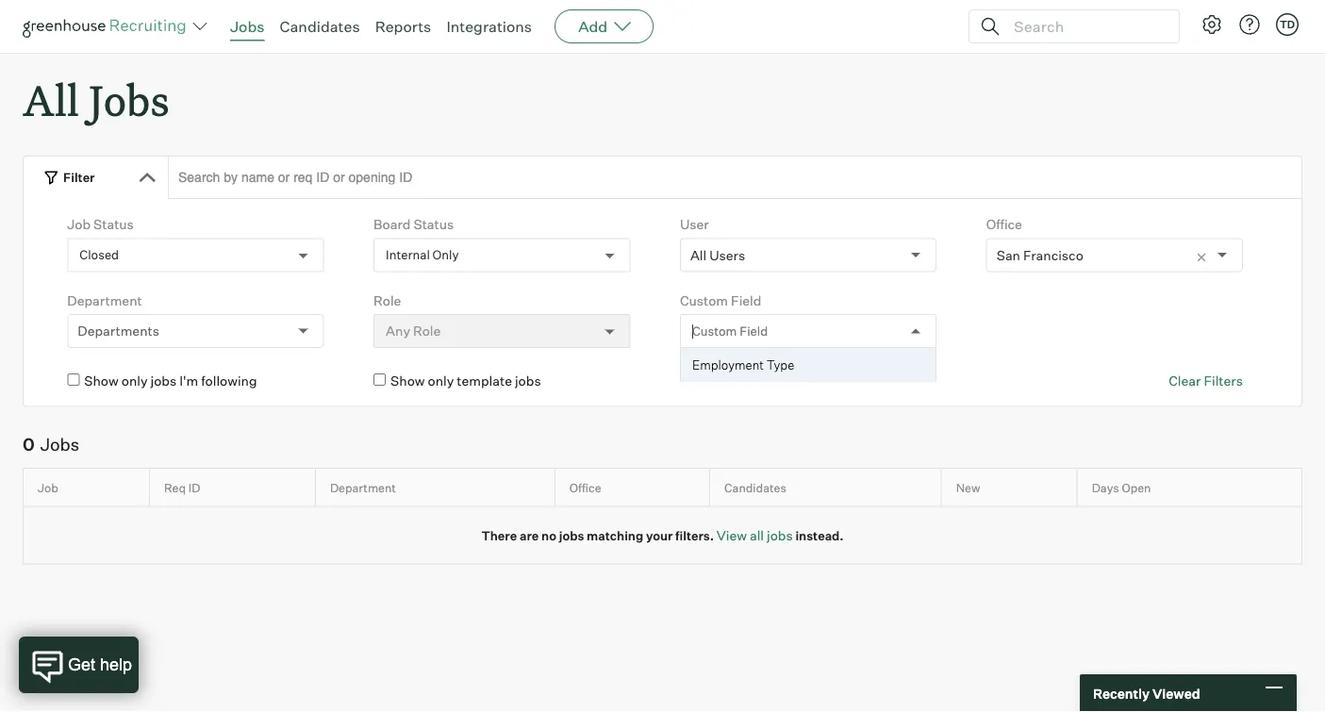 Task type: locate. For each thing, give the bounding box(es) containing it.
jobs
[[150, 373, 177, 389], [515, 373, 541, 389], [767, 527, 793, 544], [559, 528, 584, 543]]

jobs for all jobs
[[89, 72, 169, 127]]

1 vertical spatial office
[[570, 480, 601, 495]]

jobs left candidates link
[[230, 17, 265, 36]]

view all jobs link
[[717, 527, 793, 544]]

clear filters link
[[1169, 372, 1243, 390]]

show right show only jobs i'm following option
[[84, 373, 119, 389]]

all for all jobs
[[23, 72, 79, 127]]

jobs
[[230, 17, 265, 36], [89, 72, 169, 127], [40, 434, 79, 455]]

field up 'employment type' on the bottom right
[[740, 324, 768, 339]]

view
[[717, 527, 747, 544]]

candidates up view all jobs link
[[725, 480, 787, 495]]

office
[[986, 216, 1023, 233], [570, 480, 601, 495]]

job down 0 jobs
[[38, 480, 58, 495]]

Search by name or req ID or opening ID text field
[[168, 156, 1303, 199]]

1 horizontal spatial status
[[414, 216, 454, 233]]

0 horizontal spatial show
[[84, 373, 119, 389]]

custom up employment
[[692, 324, 737, 339]]

2 status from the left
[[414, 216, 454, 233]]

1 vertical spatial field
[[740, 324, 768, 339]]

1 status from the left
[[93, 216, 134, 233]]

office up 'matching'
[[570, 480, 601, 495]]

job
[[67, 216, 91, 233], [38, 480, 58, 495]]

0 vertical spatial department
[[67, 292, 142, 309]]

0 vertical spatial all
[[23, 72, 79, 127]]

i'm
[[179, 373, 198, 389]]

francisco
[[1024, 247, 1084, 263]]

0 vertical spatial custom
[[680, 292, 728, 309]]

td button
[[1276, 13, 1299, 36]]

department
[[67, 292, 142, 309], [330, 480, 396, 495]]

0 horizontal spatial department
[[67, 292, 142, 309]]

0 vertical spatial job
[[67, 216, 91, 233]]

type
[[767, 357, 795, 372]]

clear
[[1169, 373, 1201, 389]]

integrations link
[[447, 17, 532, 36]]

1 vertical spatial custom field
[[692, 324, 768, 339]]

Show only jobs I'm following checkbox
[[67, 374, 80, 386]]

all jobs
[[23, 72, 169, 127]]

1 vertical spatial jobs
[[89, 72, 169, 127]]

job down filter
[[67, 216, 91, 233]]

job for job status
[[67, 216, 91, 233]]

clear filters
[[1169, 373, 1243, 389]]

req id
[[164, 480, 200, 495]]

1 horizontal spatial all
[[690, 247, 707, 263]]

status right board
[[414, 216, 454, 233]]

1 horizontal spatial show
[[391, 373, 425, 389]]

there are no jobs matching your filters. view all jobs instead.
[[481, 527, 844, 544]]

td button
[[1273, 9, 1303, 40]]

1 show from the left
[[84, 373, 119, 389]]

office up san
[[986, 216, 1023, 233]]

1 horizontal spatial office
[[986, 216, 1023, 233]]

1 vertical spatial job
[[38, 480, 58, 495]]

are
[[520, 528, 539, 543]]

custom field
[[680, 292, 762, 309], [692, 324, 768, 339]]

td
[[1280, 18, 1295, 31]]

san francisco option
[[997, 247, 1084, 263]]

filters.
[[676, 528, 714, 543]]

departments
[[78, 323, 159, 339]]

0 horizontal spatial job
[[38, 480, 58, 495]]

custom down all users in the right of the page
[[680, 292, 728, 309]]

jobs right 0 in the left of the page
[[40, 434, 79, 455]]

1 only from the left
[[121, 373, 148, 389]]

1 vertical spatial all
[[690, 247, 707, 263]]

0 horizontal spatial jobs
[[40, 434, 79, 455]]

only left template
[[428, 373, 454, 389]]

0 horizontal spatial status
[[93, 216, 134, 233]]

users
[[710, 247, 745, 263]]

show right show only template jobs checkbox
[[391, 373, 425, 389]]

field down users
[[731, 292, 762, 309]]

2 show from the left
[[391, 373, 425, 389]]

show
[[84, 373, 119, 389], [391, 373, 425, 389]]

all up filter
[[23, 72, 79, 127]]

status
[[93, 216, 134, 233], [414, 216, 454, 233]]

0 vertical spatial field
[[731, 292, 762, 309]]

custom field up employment
[[692, 324, 768, 339]]

1 vertical spatial department
[[330, 480, 396, 495]]

job status
[[67, 216, 134, 233]]

0 vertical spatial custom field
[[680, 292, 762, 309]]

0 vertical spatial office
[[986, 216, 1023, 233]]

filter
[[63, 170, 95, 185]]

1 horizontal spatial only
[[428, 373, 454, 389]]

integrations
[[447, 17, 532, 36]]

custom
[[680, 292, 728, 309], [692, 324, 737, 339]]

Search text field
[[1009, 13, 1162, 40]]

reports link
[[375, 17, 431, 36]]

days
[[1092, 480, 1119, 495]]

jobs inside the there are no jobs matching your filters. view all jobs instead.
[[559, 528, 584, 543]]

new
[[956, 480, 980, 495]]

0 horizontal spatial candidates
[[280, 17, 360, 36]]

candidates right jobs link
[[280, 17, 360, 36]]

1 vertical spatial candidates
[[725, 480, 787, 495]]

0 horizontal spatial only
[[121, 373, 148, 389]]

only down departments
[[121, 373, 148, 389]]

1 horizontal spatial jobs
[[89, 72, 169, 127]]

all left users
[[690, 247, 707, 263]]

2 horizontal spatial jobs
[[230, 17, 265, 36]]

2 only from the left
[[428, 373, 454, 389]]

show only jobs i'm following
[[84, 373, 257, 389]]

candidates
[[280, 17, 360, 36], [725, 480, 787, 495]]

add button
[[555, 9, 654, 43]]

add
[[578, 17, 608, 36]]

only for template
[[428, 373, 454, 389]]

field
[[731, 292, 762, 309], [740, 324, 768, 339]]

all
[[23, 72, 79, 127], [690, 247, 707, 263]]

custom field down all users in the right of the page
[[680, 292, 762, 309]]

days open
[[1092, 480, 1151, 495]]

1 horizontal spatial job
[[67, 216, 91, 233]]

2 vertical spatial jobs
[[40, 434, 79, 455]]

jobs left i'm
[[150, 373, 177, 389]]

all users option
[[690, 247, 745, 263]]

user
[[680, 216, 709, 233]]

0 vertical spatial candidates
[[280, 17, 360, 36]]

jobs down greenhouse recruiting 'image'
[[89, 72, 169, 127]]

jobs right "no"
[[559, 528, 584, 543]]

status down filter
[[93, 216, 134, 233]]

0 horizontal spatial all
[[23, 72, 79, 127]]

only
[[121, 373, 148, 389], [428, 373, 454, 389]]



Task type: describe. For each thing, give the bounding box(es) containing it.
clear value element
[[1195, 239, 1218, 271]]

clear value image
[[1195, 251, 1208, 264]]

no
[[542, 528, 557, 543]]

template
[[457, 373, 512, 389]]

Show only template jobs checkbox
[[374, 374, 386, 386]]

1 vertical spatial custom
[[692, 324, 737, 339]]

id
[[188, 480, 200, 495]]

instead.
[[796, 528, 844, 543]]

following
[[201, 373, 257, 389]]

role
[[374, 292, 401, 309]]

0 jobs
[[23, 434, 79, 455]]

your
[[646, 528, 673, 543]]

filters
[[1204, 373, 1243, 389]]

recently
[[1093, 685, 1150, 702]]

all for all users
[[690, 247, 707, 263]]

employment
[[692, 357, 764, 372]]

jobs right template
[[515, 373, 541, 389]]

all
[[750, 527, 764, 544]]

there
[[481, 528, 517, 543]]

board
[[374, 216, 411, 233]]

show only template jobs
[[391, 373, 541, 389]]

san
[[997, 247, 1021, 263]]

1 horizontal spatial candidates
[[725, 480, 787, 495]]

status for job status
[[93, 216, 134, 233]]

greenhouse recruiting image
[[23, 15, 192, 38]]

only for jobs
[[121, 373, 148, 389]]

0 vertical spatial jobs
[[230, 17, 265, 36]]

status for board status
[[414, 216, 454, 233]]

employment type
[[692, 357, 795, 372]]

req
[[164, 480, 186, 495]]

show for show only jobs i'm following
[[84, 373, 119, 389]]

jobs for 0 jobs
[[40, 434, 79, 455]]

all users
[[690, 247, 745, 263]]

open
[[1122, 480, 1151, 495]]

0 horizontal spatial office
[[570, 480, 601, 495]]

recently viewed
[[1093, 685, 1200, 702]]

board status
[[374, 216, 454, 233]]

matching
[[587, 528, 644, 543]]

reports
[[375, 17, 431, 36]]

san francisco
[[997, 247, 1084, 263]]

jobs link
[[230, 17, 265, 36]]

show for show only template jobs
[[391, 373, 425, 389]]

candidates link
[[280, 17, 360, 36]]

configure image
[[1201, 13, 1224, 36]]

1 horizontal spatial department
[[330, 480, 396, 495]]

viewed
[[1153, 685, 1200, 702]]

jobs right all
[[767, 527, 793, 544]]

job for job
[[38, 480, 58, 495]]

0
[[23, 434, 35, 455]]



Task type: vqa. For each thing, say whether or not it's contained in the screenshot.
'Integrations' link
yes



